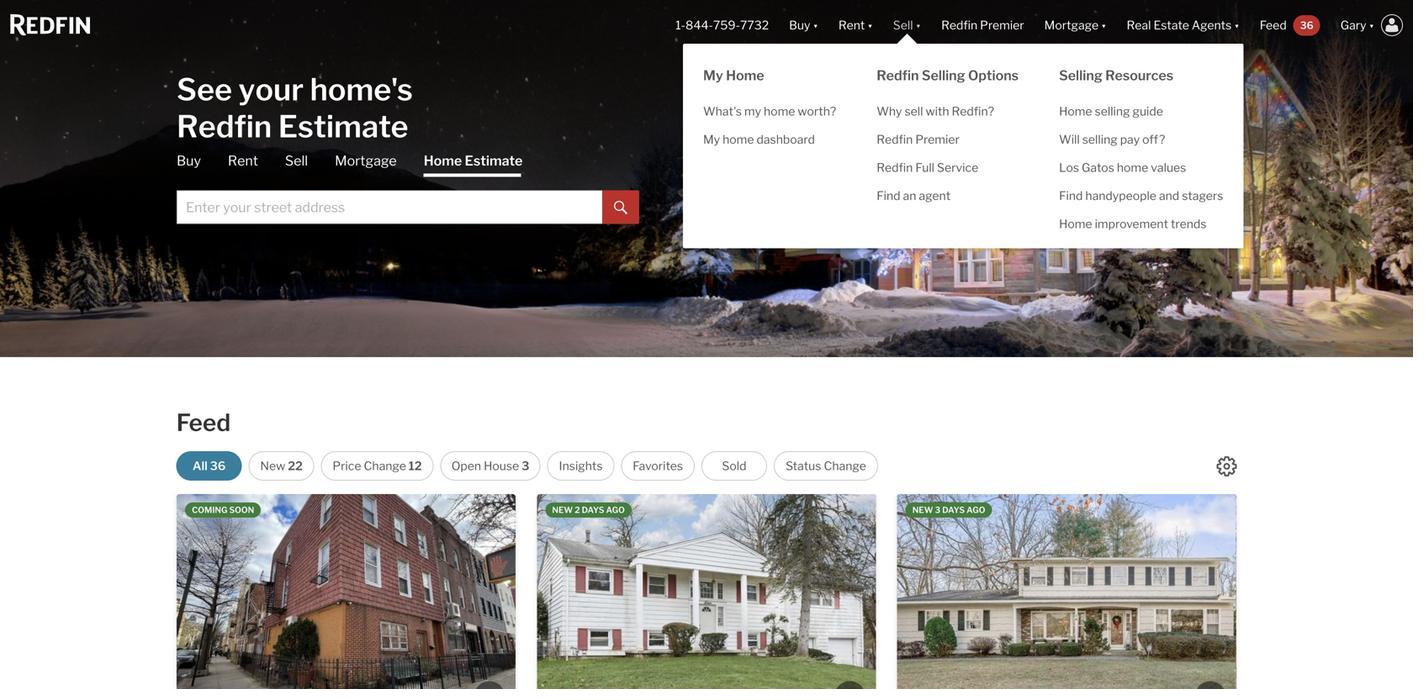 Task type: vqa. For each thing, say whether or not it's contained in the screenshot.
Places tab
no



Task type: locate. For each thing, give the bounding box(es) containing it.
sell for sell ▾
[[893, 18, 913, 32]]

0 horizontal spatial mortgage
[[335, 153, 397, 169]]

premier down the with
[[916, 133, 960, 147]]

home selling guide link
[[1039, 98, 1244, 126]]

home down pay on the right of the page
[[1117, 161, 1149, 175]]

0 vertical spatial premier
[[980, 18, 1025, 32]]

selling inside home selling guide link
[[1095, 104, 1130, 119]]

1 horizontal spatial 3
[[935, 506, 941, 516]]

0 horizontal spatial buy
[[177, 153, 201, 169]]

0 vertical spatial home
[[764, 104, 795, 119]]

all
[[193, 459, 208, 474]]

redfin for redfin full service link at top right
[[877, 161, 913, 175]]

off?
[[1143, 133, 1166, 147]]

redfin inside see your home's redfin estimate
[[177, 108, 272, 145]]

1 ▾ from the left
[[813, 18, 819, 32]]

find an agent
[[877, 189, 951, 203]]

3 ▾ from the left
[[916, 18, 921, 32]]

home's
[[310, 71, 413, 108]]

0 horizontal spatial 3
[[522, 459, 529, 474]]

1 find from the left
[[877, 189, 901, 203]]

trends
[[1171, 217, 1207, 231]]

1 vertical spatial estimate
[[465, 153, 523, 169]]

los gatos home values
[[1059, 161, 1187, 175]]

redfin premier inside button
[[942, 18, 1025, 32]]

selling inside will selling pay off? link
[[1083, 133, 1118, 147]]

sell inside tab list
[[285, 153, 308, 169]]

feed up all
[[176, 409, 231, 438]]

1 days from the left
[[582, 506, 604, 516]]

redfin up rent link
[[177, 108, 272, 145]]

my down the what's
[[703, 133, 720, 147]]

change inside option
[[824, 459, 866, 474]]

0 vertical spatial 3
[[522, 459, 529, 474]]

▾ left rent ▾
[[813, 18, 819, 32]]

buy for buy ▾
[[789, 18, 811, 32]]

3 inside 'open house' option
[[522, 459, 529, 474]]

0 horizontal spatial selling
[[922, 67, 966, 84]]

gatos
[[1082, 161, 1115, 175]]

redfin premier
[[942, 18, 1025, 32], [877, 133, 960, 147]]

0 horizontal spatial change
[[364, 459, 406, 474]]

buy inside tab list
[[177, 153, 201, 169]]

Status Change radio
[[774, 452, 878, 481]]

0 horizontal spatial rent
[[228, 153, 258, 169]]

buy ▾ button
[[779, 0, 829, 50]]

1 vertical spatial buy
[[177, 153, 201, 169]]

redfin for the redfin premier link
[[877, 133, 913, 147]]

my up the what's
[[703, 67, 723, 84]]

redfin selling options
[[877, 67, 1019, 84]]

mortgage up enter your street address search box
[[335, 153, 397, 169]]

2 horizontal spatial home
[[1117, 161, 1149, 175]]

feed right agents
[[1260, 18, 1287, 32]]

see
[[177, 71, 232, 108]]

2 new from the left
[[913, 506, 933, 516]]

change for status
[[824, 459, 866, 474]]

1 horizontal spatial days
[[943, 506, 965, 516]]

coming soon
[[192, 506, 254, 516]]

my
[[703, 67, 723, 84], [703, 133, 720, 147]]

1 horizontal spatial mortgage
[[1045, 18, 1099, 32]]

selling up gatos
[[1083, 133, 1118, 147]]

▾ up redfin selling options on the right
[[916, 18, 921, 32]]

0 horizontal spatial 36
[[210, 459, 226, 474]]

Insights radio
[[547, 452, 615, 481]]

buy inside buy ▾ dropdown button
[[789, 18, 811, 32]]

selling up will selling pay off? at the top
[[1095, 104, 1130, 119]]

▾ right agents
[[1235, 18, 1240, 32]]

find an agent link
[[857, 182, 1039, 210]]

selling up home selling guide at the right top
[[1059, 67, 1103, 84]]

1 horizontal spatial selling
[[1059, 67, 1103, 84]]

sold
[[722, 459, 747, 474]]

rent right 'buy ▾'
[[839, 18, 865, 32]]

2 photo of 7 yorkshire dr, suffern, ny 10901 image from the left
[[876, 495, 1215, 690]]

worth?
[[798, 104, 837, 119]]

redfin down the why
[[877, 133, 913, 147]]

redfin premier down sell
[[877, 133, 960, 147]]

0 horizontal spatial estimate
[[278, 108, 409, 145]]

sell
[[893, 18, 913, 32], [285, 153, 308, 169]]

1 vertical spatial redfin premier
[[877, 133, 960, 147]]

home up will
[[1059, 104, 1093, 119]]

buy right 7732
[[789, 18, 811, 32]]

2
[[575, 506, 580, 516]]

pay
[[1120, 133, 1140, 147]]

1 photo of 1 astri ct, suffern, ny 10901 image from the left
[[898, 495, 1237, 690]]

premier for the redfin premier link
[[916, 133, 960, 147]]

find for redfin selling options
[[877, 189, 901, 203]]

1 vertical spatial my
[[703, 133, 720, 147]]

find handypeople and stagers link
[[1039, 182, 1244, 210]]

premier up options
[[980, 18, 1025, 32]]

1 horizontal spatial rent
[[839, 18, 865, 32]]

0 horizontal spatial new
[[552, 506, 573, 516]]

1 vertical spatial rent
[[228, 153, 258, 169]]

0 horizontal spatial ago
[[606, 506, 625, 516]]

0 vertical spatial redfin premier
[[942, 18, 1025, 32]]

selling up why sell with redfin? link
[[922, 67, 966, 84]]

home
[[764, 104, 795, 119], [723, 133, 754, 147], [1117, 161, 1149, 175]]

▾ for sell ▾
[[916, 18, 921, 32]]

0 vertical spatial my
[[703, 67, 723, 84]]

sell link
[[285, 152, 308, 170]]

will selling pay off? link
[[1039, 126, 1244, 154]]

sell inside "dropdown button"
[[893, 18, 913, 32]]

redfin premier up options
[[942, 18, 1025, 32]]

status change
[[786, 459, 866, 474]]

guide
[[1133, 104, 1164, 119]]

1 photo of 105 roebling st, williamsburg, ny 11211 image from the left
[[177, 495, 516, 690]]

new
[[260, 459, 285, 474]]

sell down see your home's redfin estimate
[[285, 153, 308, 169]]

1 new from the left
[[552, 506, 573, 516]]

will
[[1059, 133, 1080, 147]]

▾
[[813, 18, 819, 32], [868, 18, 873, 32], [916, 18, 921, 32], [1101, 18, 1107, 32], [1235, 18, 1240, 32], [1369, 18, 1375, 32]]

home right the 'my'
[[764, 104, 795, 119]]

1 horizontal spatial find
[[1059, 189, 1083, 203]]

home down the 'my'
[[723, 133, 754, 147]]

buy
[[789, 18, 811, 32], [177, 153, 201, 169]]

photo of 105 roebling st, williamsburg, ny 11211 image
[[177, 495, 516, 690], [516, 495, 855, 690]]

new 3 days ago
[[913, 506, 986, 516]]

home estimate
[[424, 153, 523, 169]]

1 vertical spatial sell
[[285, 153, 308, 169]]

2 photo of 105 roebling st, williamsburg, ny 11211 image from the left
[[516, 495, 855, 690]]

mortgage link
[[335, 152, 397, 170]]

redfin?
[[952, 104, 994, 119]]

redfin left full on the top
[[877, 161, 913, 175]]

0 vertical spatial estimate
[[278, 108, 409, 145]]

sell right rent ▾
[[893, 18, 913, 32]]

1 horizontal spatial estimate
[[465, 153, 523, 169]]

new 22
[[260, 459, 303, 474]]

selling resources
[[1059, 67, 1174, 84]]

759-
[[713, 18, 740, 32]]

mortgage for mortgage
[[335, 153, 397, 169]]

1 vertical spatial premier
[[916, 133, 960, 147]]

3
[[522, 459, 529, 474], [935, 506, 941, 516]]

2 find from the left
[[1059, 189, 1083, 203]]

new for new 2 days ago
[[552, 506, 573, 516]]

ago for new 2 days ago
[[606, 506, 625, 516]]

1 horizontal spatial new
[[913, 506, 933, 516]]

0 vertical spatial selling
[[1095, 104, 1130, 119]]

2 vertical spatial home
[[1117, 161, 1149, 175]]

0 vertical spatial buy
[[789, 18, 811, 32]]

home inside tab list
[[424, 153, 462, 169]]

▾ inside "dropdown button"
[[916, 18, 921, 32]]

rent left sell link
[[228, 153, 258, 169]]

redfin up redfin selling options on the right
[[942, 18, 978, 32]]

mortgage
[[1045, 18, 1099, 32], [335, 153, 397, 169]]

gary ▾
[[1341, 18, 1375, 32]]

sell
[[905, 104, 923, 119]]

premier
[[980, 18, 1025, 32], [916, 133, 960, 147]]

improvement
[[1095, 217, 1169, 231]]

option group
[[176, 452, 878, 481]]

home
[[726, 67, 764, 84], [1059, 104, 1093, 119], [424, 153, 462, 169], [1059, 217, 1093, 231]]

rent inside tab list
[[228, 153, 258, 169]]

redfin full service link
[[857, 154, 1039, 182]]

new
[[552, 506, 573, 516], [913, 506, 933, 516]]

36 left gary
[[1301, 19, 1314, 31]]

mortgage inside tab list
[[335, 153, 397, 169]]

1 vertical spatial 36
[[210, 459, 226, 474]]

0 horizontal spatial find
[[877, 189, 901, 203]]

all 36
[[193, 459, 226, 474]]

▾ left "real"
[[1101, 18, 1107, 32]]

1 horizontal spatial 36
[[1301, 19, 1314, 31]]

0 vertical spatial rent
[[839, 18, 865, 32]]

mortgage up selling resources
[[1045, 18, 1099, 32]]

buy for buy
[[177, 153, 201, 169]]

▾ right gary
[[1369, 18, 1375, 32]]

1 horizontal spatial home
[[764, 104, 795, 119]]

redfin
[[942, 18, 978, 32], [877, 67, 919, 84], [177, 108, 272, 145], [877, 133, 913, 147], [877, 161, 913, 175]]

redfin up the why
[[877, 67, 919, 84]]

rent inside dropdown button
[[839, 18, 865, 32]]

sell ▾ button
[[893, 0, 921, 50]]

2 my from the top
[[703, 133, 720, 147]]

0 horizontal spatial home
[[723, 133, 754, 147]]

new for new 3 days ago
[[913, 506, 933, 516]]

los gatos home values link
[[1039, 154, 1244, 182]]

1 vertical spatial selling
[[1083, 133, 1118, 147]]

tab list
[[177, 152, 639, 224]]

0 horizontal spatial premier
[[916, 133, 960, 147]]

1 ago from the left
[[606, 506, 625, 516]]

days for 3
[[943, 506, 965, 516]]

mortgage inside dropdown button
[[1045, 18, 1099, 32]]

estimate inside see your home's redfin estimate
[[278, 108, 409, 145]]

1 change from the left
[[364, 459, 406, 474]]

0 vertical spatial sell
[[893, 18, 913, 32]]

1 horizontal spatial ago
[[967, 506, 986, 516]]

▾ for buy ▾
[[813, 18, 819, 32]]

estate
[[1154, 18, 1190, 32]]

2 ▾ from the left
[[868, 18, 873, 32]]

premier inside button
[[980, 18, 1025, 32]]

1 horizontal spatial premier
[[980, 18, 1025, 32]]

Sold radio
[[702, 452, 767, 481]]

change inside radio
[[364, 459, 406, 474]]

open house 3
[[452, 459, 529, 474]]

4 ▾ from the left
[[1101, 18, 1107, 32]]

2 ago from the left
[[967, 506, 986, 516]]

photo of 1 astri ct, suffern, ny 10901 image
[[898, 495, 1237, 690], [1237, 495, 1414, 690]]

1 horizontal spatial sell
[[893, 18, 913, 32]]

▾ for mortgage ▾
[[1101, 18, 1107, 32]]

premier for redfin premier button
[[980, 18, 1025, 32]]

find
[[877, 189, 901, 203], [1059, 189, 1083, 203]]

photo of 7 yorkshire dr, suffern, ny 10901 image
[[537, 495, 876, 690], [876, 495, 1215, 690]]

sell for sell
[[285, 153, 308, 169]]

1 horizontal spatial feed
[[1260, 18, 1287, 32]]

buy left rent link
[[177, 153, 201, 169]]

find down los
[[1059, 189, 1083, 203]]

find handypeople and stagers
[[1059, 189, 1224, 203]]

0 vertical spatial 36
[[1301, 19, 1314, 31]]

tab list containing buy
[[177, 152, 639, 224]]

36 right all
[[210, 459, 226, 474]]

dialog
[[683, 34, 1244, 249]]

coming
[[192, 506, 228, 516]]

change right status
[[824, 459, 866, 474]]

0 vertical spatial mortgage
[[1045, 18, 1099, 32]]

0 horizontal spatial days
[[582, 506, 604, 516]]

2 photo of 1 astri ct, suffern, ny 10901 image from the left
[[1237, 495, 1414, 690]]

estimate
[[278, 108, 409, 145], [465, 153, 523, 169]]

find left 'an'
[[877, 189, 901, 203]]

2 change from the left
[[824, 459, 866, 474]]

2 days from the left
[[943, 506, 965, 516]]

6 ▾ from the left
[[1369, 18, 1375, 32]]

ago
[[606, 506, 625, 516], [967, 506, 986, 516]]

7732
[[740, 18, 769, 32]]

option group containing all
[[176, 452, 878, 481]]

1 horizontal spatial buy
[[789, 18, 811, 32]]

redfin inside button
[[942, 18, 978, 32]]

home down handypeople
[[1059, 217, 1093, 231]]

home up enter your street address search box
[[424, 153, 462, 169]]

change
[[364, 459, 406, 474], [824, 459, 866, 474]]

1 my from the top
[[703, 67, 723, 84]]

1 horizontal spatial change
[[824, 459, 866, 474]]

▾ left sell ▾
[[868, 18, 873, 32]]

0 horizontal spatial sell
[[285, 153, 308, 169]]

home estimate link
[[424, 152, 523, 177]]

feed
[[1260, 18, 1287, 32], [176, 409, 231, 438]]

home for home estimate
[[424, 153, 462, 169]]

change left the 12
[[364, 459, 406, 474]]

1 vertical spatial mortgage
[[335, 153, 397, 169]]

selling
[[922, 67, 966, 84], [1059, 67, 1103, 84]]

rent
[[839, 18, 865, 32], [228, 153, 258, 169]]

1 vertical spatial feed
[[176, 409, 231, 438]]



Task type: describe. For each thing, give the bounding box(es) containing it.
real estate agents ▾ button
[[1117, 0, 1250, 50]]

Enter your street address search field
[[177, 191, 602, 224]]

change for price
[[364, 459, 406, 474]]

favorites
[[633, 459, 683, 474]]

0 vertical spatial feed
[[1260, 18, 1287, 32]]

and
[[1159, 189, 1180, 203]]

dialog containing my home
[[683, 34, 1244, 249]]

1 vertical spatial home
[[723, 133, 754, 147]]

Price Change radio
[[321, 452, 434, 481]]

buy ▾ button
[[789, 0, 819, 50]]

submit search image
[[614, 201, 628, 215]]

what's my home worth?
[[703, 104, 837, 119]]

home improvement trends link
[[1039, 210, 1244, 239]]

estimate inside home estimate link
[[465, 153, 523, 169]]

full
[[916, 161, 935, 175]]

22
[[288, 459, 303, 474]]

open
[[452, 459, 481, 474]]

see your home's redfin estimate
[[177, 71, 413, 145]]

redfin premier button
[[931, 0, 1035, 50]]

rent for rent ▾
[[839, 18, 865, 32]]

Favorites radio
[[621, 452, 695, 481]]

redfin for redfin premier button
[[942, 18, 978, 32]]

real
[[1127, 18, 1151, 32]]

mortgage ▾
[[1045, 18, 1107, 32]]

dashboard
[[757, 133, 815, 147]]

buy ▾
[[789, 18, 819, 32]]

home for los
[[1117, 161, 1149, 175]]

with
[[926, 104, 950, 119]]

days for 2
[[582, 506, 604, 516]]

redfin premier for the redfin premier link
[[877, 133, 960, 147]]

All radio
[[176, 452, 242, 481]]

rent link
[[228, 152, 258, 170]]

▾ for rent ▾
[[868, 18, 873, 32]]

mortgage for mortgage ▾
[[1045, 18, 1099, 32]]

1-844-759-7732
[[676, 18, 769, 32]]

New radio
[[249, 452, 314, 481]]

buy link
[[177, 152, 201, 170]]

my
[[745, 104, 761, 119]]

why sell with redfin?
[[877, 104, 994, 119]]

1 selling from the left
[[922, 67, 966, 84]]

why
[[877, 104, 902, 119]]

selling for will
[[1083, 133, 1118, 147]]

options
[[968, 67, 1019, 84]]

rent for rent
[[228, 153, 258, 169]]

what's
[[703, 104, 742, 119]]

service
[[937, 161, 979, 175]]

redfin premier link
[[857, 126, 1039, 154]]

▾ for gary ▾
[[1369, 18, 1375, 32]]

why sell with redfin? link
[[857, 98, 1039, 126]]

status
[[786, 459, 822, 474]]

new 2 days ago
[[552, 506, 625, 516]]

real estate agents ▾ link
[[1127, 0, 1240, 50]]

what's my home worth? link
[[683, 98, 857, 126]]

12
[[409, 459, 422, 474]]

redfin premier for redfin premier button
[[942, 18, 1025, 32]]

mortgage ▾ button
[[1035, 0, 1117, 50]]

36 inside all radio
[[210, 459, 226, 474]]

5 ▾ from the left
[[1235, 18, 1240, 32]]

your
[[239, 71, 304, 108]]

stagers
[[1182, 189, 1224, 203]]

home up the 'my'
[[726, 67, 764, 84]]

home for home selling guide
[[1059, 104, 1093, 119]]

rent ▾ button
[[839, 0, 873, 50]]

insights
[[559, 459, 603, 474]]

sell ▾
[[893, 18, 921, 32]]

my home dashboard
[[703, 133, 815, 147]]

rent ▾
[[839, 18, 873, 32]]

home for what's
[[764, 104, 795, 119]]

my for my home dashboard
[[703, 133, 720, 147]]

my home
[[703, 67, 764, 84]]

844-
[[686, 18, 713, 32]]

house
[[484, 459, 519, 474]]

handypeople
[[1086, 189, 1157, 203]]

home selling guide
[[1059, 104, 1164, 119]]

selling for home
[[1095, 104, 1130, 119]]

1 photo of 7 yorkshire dr, suffern, ny 10901 image from the left
[[537, 495, 876, 690]]

real estate agents ▾
[[1127, 18, 1240, 32]]

agents
[[1192, 18, 1232, 32]]

gary
[[1341, 18, 1367, 32]]

find for selling resources
[[1059, 189, 1083, 203]]

home for home improvement trends
[[1059, 217, 1093, 231]]

1-
[[676, 18, 686, 32]]

soon
[[229, 506, 254, 516]]

agent
[[919, 189, 951, 203]]

Open House radio
[[440, 452, 541, 481]]

1-844-759-7732 link
[[676, 18, 769, 32]]

price change 12
[[333, 459, 422, 474]]

mortgage ▾ button
[[1045, 0, 1107, 50]]

will selling pay off?
[[1059, 133, 1166, 147]]

an
[[903, 189, 917, 203]]

values
[[1151, 161, 1187, 175]]

my for my home
[[703, 67, 723, 84]]

rent ▾ button
[[829, 0, 883, 50]]

2 selling from the left
[[1059, 67, 1103, 84]]

home improvement trends
[[1059, 217, 1207, 231]]

1 vertical spatial 3
[[935, 506, 941, 516]]

resources
[[1106, 67, 1174, 84]]

redfin full service
[[877, 161, 979, 175]]

ago for new 3 days ago
[[967, 506, 986, 516]]

my home dashboard link
[[683, 126, 857, 154]]

0 horizontal spatial feed
[[176, 409, 231, 438]]



